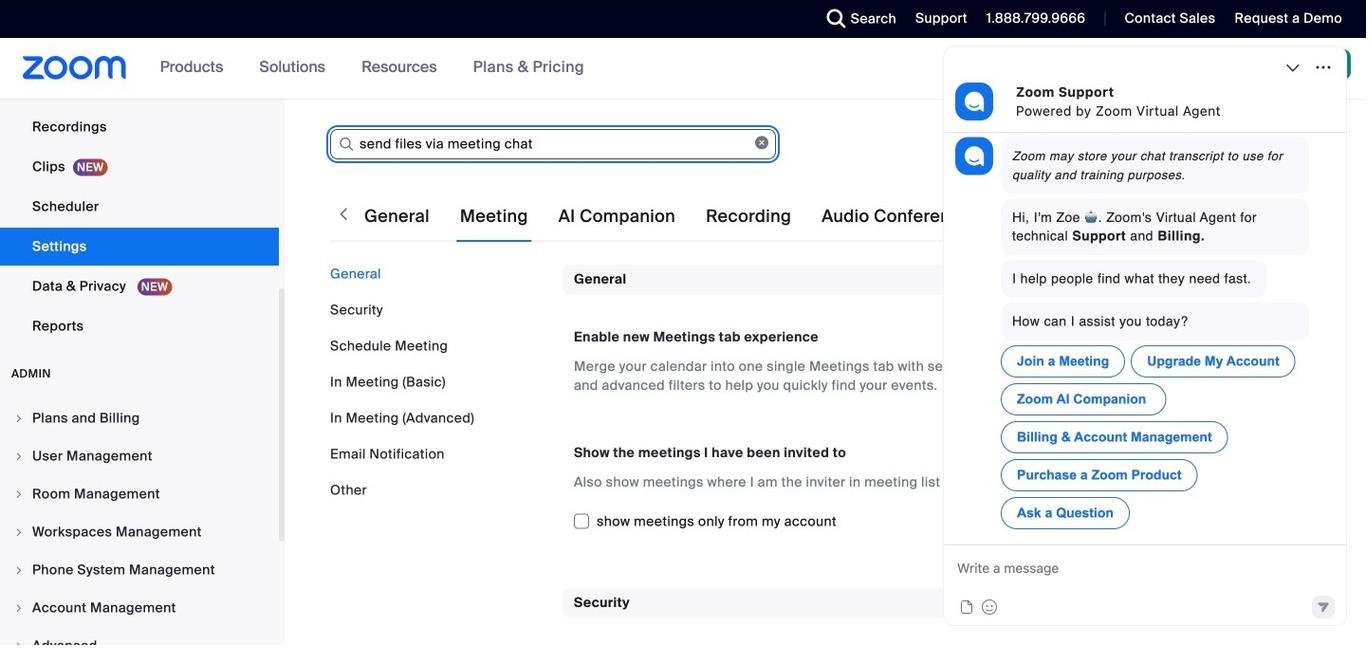 Task type: locate. For each thing, give the bounding box(es) containing it.
1 vertical spatial right image
[[13, 603, 25, 614]]

banner
[[0, 38, 1367, 100]]

right image for 5th menu item
[[13, 565, 25, 576]]

6 menu item from the top
[[0, 590, 279, 626]]

1 right image from the top
[[13, 413, 25, 424]]

scroll left image
[[334, 205, 353, 224]]

admin menu menu
[[0, 401, 279, 645]]

5 menu item from the top
[[0, 552, 279, 588]]

right image for seventh menu item from the bottom of the admin menu menu
[[13, 413, 25, 424]]

0 vertical spatial right image
[[13, 527, 25, 538]]

2 right image from the top
[[13, 451, 25, 462]]

menu bar
[[330, 265, 549, 500]]

menu item
[[0, 401, 279, 437], [0, 438, 279, 475], [0, 476, 279, 513], [0, 514, 279, 550], [0, 552, 279, 588], [0, 590, 279, 626], [0, 628, 279, 645]]

2 vertical spatial right image
[[13, 641, 25, 645]]

3 right image from the top
[[13, 489, 25, 500]]

meetings navigation
[[970, 38, 1367, 100]]

2 right image from the top
[[13, 603, 25, 614]]

right image
[[13, 527, 25, 538], [13, 603, 25, 614], [13, 641, 25, 645]]

zoom logo image
[[23, 56, 127, 80]]

4 right image from the top
[[13, 565, 25, 576]]

right image
[[13, 413, 25, 424], [13, 451, 25, 462], [13, 489, 25, 500], [13, 565, 25, 576]]

tabs of my account settings page tab list
[[361, 190, 1367, 243]]

2 menu item from the top
[[0, 438, 279, 475]]

1 menu item from the top
[[0, 401, 279, 437]]

scroll right image
[[1298, 205, 1317, 224]]

right image for 5th menu item from the bottom
[[13, 489, 25, 500]]

right image for 2nd menu item from the top of the admin menu menu
[[13, 451, 25, 462]]

general element
[[563, 265, 1316, 558]]

Search Settings text field
[[330, 129, 776, 159]]

4 menu item from the top
[[0, 514, 279, 550]]



Task type: describe. For each thing, give the bounding box(es) containing it.
3 right image from the top
[[13, 641, 25, 645]]

1 right image from the top
[[13, 527, 25, 538]]

side navigation navigation
[[0, 0, 285, 645]]

7 menu item from the top
[[0, 628, 279, 645]]

personal menu menu
[[0, 0, 279, 347]]

product information navigation
[[146, 38, 599, 99]]

3 menu item from the top
[[0, 476, 279, 513]]



Task type: vqa. For each thing, say whether or not it's contained in the screenshot.
'banner'
yes



